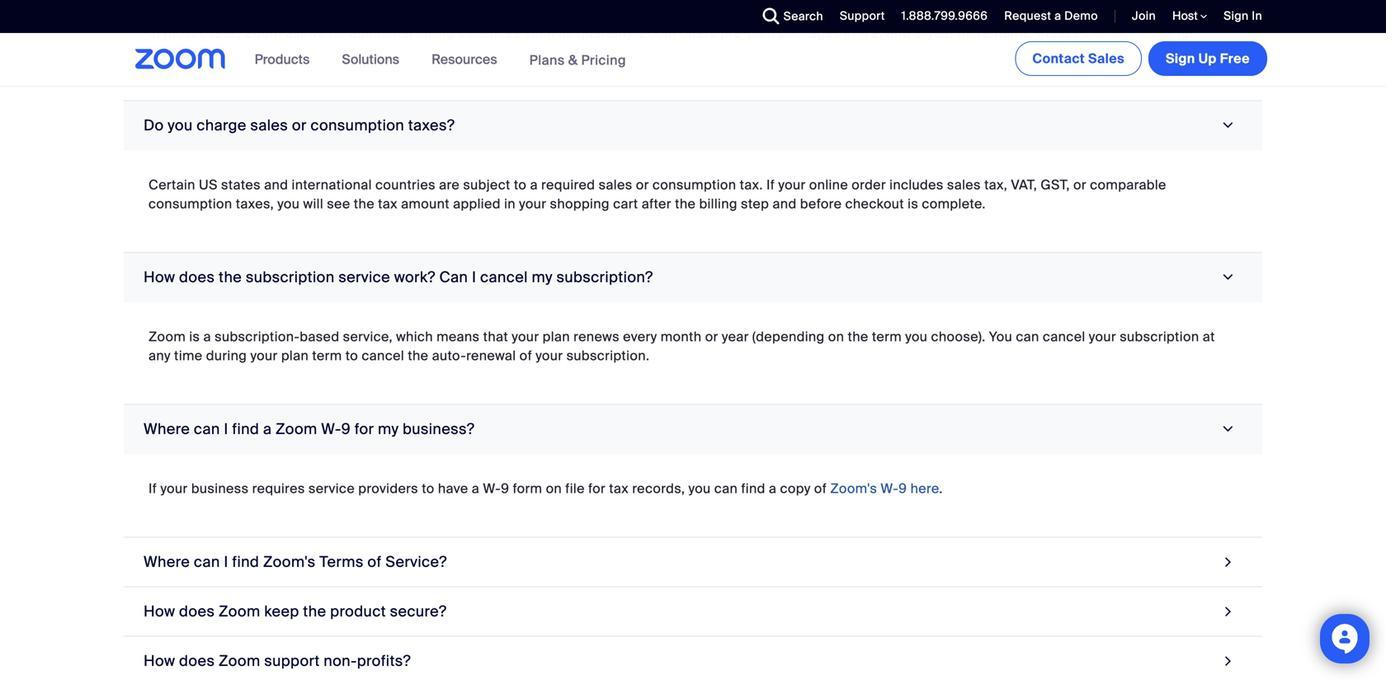 Task type: vqa. For each thing, say whether or not it's contained in the screenshot.
profile picture
no



Task type: describe. For each thing, give the bounding box(es) containing it.
service for requires
[[309, 480, 355, 497]]

subscription inside dropdown button
[[246, 268, 335, 287]]

service for subscription
[[339, 268, 390, 287]]

free
[[1221, 50, 1251, 67]]

zoom inside dropdown button
[[219, 651, 260, 670]]

have
[[438, 480, 468, 497]]

based
[[300, 328, 340, 345]]

join
[[1132, 8, 1156, 24]]

how does the subscription service work? can i cancel my subscription? button
[[124, 253, 1263, 302]]

that
[[483, 328, 508, 345]]

product information navigation
[[242, 33, 639, 87]]

sales inside meetings navigation
[[1089, 50, 1125, 67]]

a inside certain us states and international countries are subject to a required sales or consumption tax. if your online order includes sales tax, vat, gst, or comparable consumption taxes, you will see the tax amount applied in your shopping cart after the billing step and before checkout is complete.
[[530, 176, 538, 193]]

0 vertical spatial and
[[887, 24, 911, 41]]

w- inside where can i find a zoom w-9 for my business? 'dropdown button'
[[321, 420, 341, 439]]

international
[[292, 176, 372, 193]]

does for how does the subscription service work? can i cancel my subscription?
[[179, 268, 215, 287]]

.
[[940, 480, 943, 497]]

choose).
[[931, 328, 986, 345]]

shopping
[[550, 195, 610, 212]]

where for where can i find a zoom w-9 for my business?
[[144, 420, 190, 439]]

product
[[330, 602, 386, 621]]

renews
[[574, 328, 620, 345]]

subscription-
[[215, 328, 300, 345]]

certain us states and international countries are subject to a required sales or consumption tax. if your online order includes sales tax, vat, gst, or comparable consumption taxes, you will see the tax amount applied in your shopping cart after the billing step and before checkout is complete.
[[149, 176, 1167, 212]]

(depending
[[753, 328, 825, 345]]

to inside certain us states and international countries are subject to a required sales or consumption tax. if your online order includes sales tax, vat, gst, or comparable consumption taxes, you will see the tax amount applied in your shopping cart after the billing step and before checkout is complete.
[[514, 176, 527, 193]]

see
[[327, 195, 350, 212]]

in inside certain us states and international countries are subject to a required sales or consumption tax. if your online order includes sales tax, vat, gst, or comparable consumption taxes, you will see the tax amount applied in your shopping cart after the billing step and before checkout is complete.
[[504, 195, 516, 212]]

if your business requires service providers to have a w-9 form on file for tax records, you can find a copy of zoom's w-9 here .
[[149, 480, 943, 497]]

business
[[191, 480, 249, 497]]

month
[[661, 328, 702, 345]]

0 vertical spatial year
[[928, 24, 955, 41]]

products button
[[255, 33, 317, 86]]

where can i find a zoom w-9 for my business?
[[144, 420, 475, 439]]

solutions button
[[342, 33, 407, 86]]

request a demo
[[1005, 8, 1099, 24]]

do you charge sales or consumption taxes? button
[[124, 101, 1263, 150]]

at
[[1203, 328, 1216, 345]]

order
[[852, 176, 886, 193]]

contact sales link down join at the right of page
[[1084, 24, 1174, 41]]

i inside how does the subscription service work? can i cancel my subscription? dropdown button
[[472, 268, 477, 287]]

vat,
[[1011, 176, 1038, 193]]

2 horizontal spatial sales
[[948, 176, 981, 193]]

sign in
[[1224, 8, 1263, 24]]

1.888.799.9666
[[902, 8, 988, 24]]

allows
[[285, 24, 325, 41]]

time
[[174, 347, 203, 364]]

amount
[[401, 195, 450, 212]]

support
[[264, 651, 320, 670]]

cases,
[[200, 24, 241, 41]]

such
[[525, 24, 555, 41]]

2,
[[872, 24, 884, 41]]

0 vertical spatial zoom's
[[831, 480, 878, 497]]

1 horizontal spatial 9
[[501, 480, 510, 497]]

does for how does zoom support non-profits?
[[179, 651, 215, 670]]

gst,
[[1041, 176, 1070, 193]]

zoom inside zoom is a subscription-based service, which means that your plan renews every month or year (depending on the term you choose). you can cancel your subscription at any time during your plan term to cancel the auto-renewal of your subscription.
[[149, 328, 186, 345]]

resources
[[432, 51, 497, 68]]

contact sales link inside meetings navigation
[[1016, 41, 1142, 76]]

1 horizontal spatial w-
[[483, 480, 501, 497]]

host
[[1173, 8, 1201, 24]]

form
[[513, 480, 543, 497]]

requires
[[252, 480, 305, 497]]

for right allows
[[329, 24, 346, 41]]

quarterly.
[[577, 24, 636, 41]]

banner containing contact sales
[[116, 33, 1271, 87]]

zoom's w-9 here link
[[831, 480, 940, 497]]

consumption inside dropdown button
[[311, 116, 405, 135]]

meetings navigation
[[1012, 33, 1271, 79]]

complete.
[[922, 195, 986, 212]]

1 horizontal spatial and
[[773, 195, 797, 212]]

support link right search
[[828, 0, 890, 33]]

cancel inside dropdown button
[[480, 268, 528, 287]]

states
[[221, 176, 261, 193]]

auto-
[[432, 347, 466, 364]]

do
[[144, 116, 164, 135]]

sign up free
[[1166, 50, 1251, 67]]

i for where can i find a zoom w-9 for my business?
[[224, 420, 228, 439]]

records,
[[632, 480, 685, 497]]

2 vertical spatial consumption
[[149, 195, 232, 212]]

can inside zoom is a subscription-based service, which means that your plan renews every month or year (depending on the term you choose). you can cancel your subscription at any time during your plan term to cancel the auto-renewal of your subscription.
[[1016, 328, 1040, 345]]

find for service?
[[232, 552, 259, 571]]

2 horizontal spatial w-
[[881, 480, 899, 497]]

for inside for pricing.
[[1178, 24, 1195, 41]]

the right see
[[354, 195, 375, 212]]

offers
[[680, 24, 717, 41]]

zoom up 'products'
[[245, 24, 282, 41]]

1 vertical spatial plan
[[281, 347, 309, 364]]

how does zoom support non-profits?
[[144, 651, 411, 670]]

0 horizontal spatial if
[[149, 480, 157, 497]]

support
[[840, 8, 885, 24]]

subscription inside zoom is a subscription-based service, which means that your plan renews every month or year (depending on the term you choose). you can cancel your subscription at any time during your plan term to cancel the auto-renewal of your subscription.
[[1120, 328, 1200, 345]]

1 horizontal spatial sales
[[599, 176, 633, 193]]

most
[[164, 24, 196, 41]]

where can i find zoom's terms of service? button
[[124, 538, 1263, 587]]

1 vertical spatial tax
[[609, 480, 629, 497]]

right image for w-
[[1218, 421, 1240, 437]]

contact inside meetings navigation
[[1033, 50, 1085, 67]]

search
[[784, 9, 824, 24]]

providers
[[358, 480, 418, 497]]

pricing
[[581, 51, 626, 69]]

cadences
[[458, 24, 521, 41]]

step
[[741, 195, 769, 212]]

sign for sign in
[[1224, 8, 1249, 24]]

you inside certain us states and international countries are subject to a required sales or consumption tax. if your online order includes sales tax, vat, gst, or comparable consumption taxes, you will see the tax amount applied in your shopping cart after the billing step and before checkout is complete.
[[278, 195, 300, 212]]

how does zoom support non-profits? button
[[124, 637, 1263, 680]]

increments.
[[959, 24, 1034, 41]]

please
[[1038, 24, 1081, 41]]

1,
[[860, 24, 868, 41]]

0 vertical spatial contact
[[1084, 24, 1135, 41]]

a left copy
[[769, 480, 777, 497]]

1 horizontal spatial plan
[[543, 328, 570, 345]]

work?
[[394, 268, 436, 287]]

online
[[810, 176, 849, 193]]

a right have on the bottom left of page
[[472, 480, 480, 497]]

or right gst, at the right top of page
[[1074, 176, 1087, 193]]

file
[[566, 480, 585, 497]]

solutions
[[342, 51, 400, 68]]

how for how does the subscription service work? can i cancel my subscription?
[[144, 268, 175, 287]]

you inside zoom is a subscription-based service, which means that your plan renews every month or year (depending on the term you choose). you can cancel your subscription at any time during your plan term to cancel the auto-renewal of your subscription.
[[906, 328, 928, 345]]

request a demo link up please
[[1005, 8, 1099, 24]]

the inside dropdown button
[[219, 268, 242, 287]]

additional
[[350, 24, 413, 41]]

renewal
[[466, 347, 516, 364]]

a inside zoom is a subscription-based service, which means that your plan renews every month or year (depending on the term you choose). you can cancel your subscription at any time during your plan term to cancel the auto-renewal of your subscription.
[[203, 328, 211, 345]]

for inside 'dropdown button'
[[355, 420, 374, 439]]

business?
[[403, 420, 475, 439]]

is inside certain us states and international countries are subject to a required sales or consumption tax. if your online order includes sales tax, vat, gst, or comparable consumption taxes, you will see the tax amount applied in your shopping cart after the billing step and before checkout is complete.
[[908, 195, 919, 212]]

contact sales
[[1033, 50, 1125, 67]]



Task type: locate. For each thing, give the bounding box(es) containing it.
for pricing.
[[149, 24, 1195, 60]]

0 horizontal spatial my
[[378, 420, 399, 439]]

can inside dropdown button
[[194, 552, 220, 571]]

how does zoom keep the product secure? button
[[124, 587, 1263, 637]]

how for how does zoom support non-profits?
[[144, 651, 175, 670]]

subscription?
[[557, 268, 653, 287]]

1 horizontal spatial if
[[767, 176, 775, 193]]

3 how from the top
[[144, 651, 175, 670]]

zoom's up the how does zoom keep the product secure?
[[263, 552, 316, 571]]

sales down join at the right of page
[[1139, 24, 1174, 41]]

2 vertical spatial to
[[422, 480, 435, 497]]

0 horizontal spatial term
[[312, 347, 342, 364]]

9
[[341, 420, 351, 439], [501, 480, 510, 497], [899, 480, 907, 497]]

tax inside certain us states and international countries are subject to a required sales or consumption tax. if your online order includes sales tax, vat, gst, or comparable consumption taxes, you will see the tax amount applied in your shopping cart after the billing step and before checkout is complete.
[[378, 195, 398, 212]]

can right records,
[[715, 480, 738, 497]]

my
[[532, 268, 553, 287], [378, 420, 399, 439]]

in
[[845, 24, 856, 41], [504, 195, 516, 212]]

1 horizontal spatial cancel
[[480, 268, 528, 287]]

0 horizontal spatial to
[[346, 347, 358, 364]]

1 vertical spatial is
[[189, 328, 200, 345]]

does for how does zoom keep the product secure?
[[179, 602, 215, 621]]

does inside dropdown button
[[179, 602, 215, 621]]

1 horizontal spatial in
[[1252, 8, 1263, 24]]

your
[[779, 176, 806, 193], [519, 195, 547, 212], [512, 328, 539, 345], [1089, 328, 1117, 345], [250, 347, 278, 364], [536, 347, 563, 364], [160, 480, 188, 497]]

0 horizontal spatial of
[[368, 552, 382, 571]]

tax,
[[985, 176, 1008, 193]]

2 where from the top
[[144, 552, 190, 571]]

0 vertical spatial sales
[[1139, 24, 1174, 41]]

for down host at the top right
[[1178, 24, 1195, 41]]

0 horizontal spatial subscription
[[246, 268, 335, 287]]

for right file
[[589, 480, 606, 497]]

where can i find zoom's terms of service?
[[144, 552, 447, 571]]

1 horizontal spatial zoom's
[[831, 480, 878, 497]]

sign up the free
[[1224, 8, 1249, 24]]

zoom inside 'dropdown button'
[[276, 420, 317, 439]]

0 horizontal spatial zoom's
[[263, 552, 316, 571]]

0 vertical spatial cancel
[[480, 268, 528, 287]]

before
[[800, 195, 842, 212]]

pre-
[[721, 24, 748, 41]]

non-
[[324, 651, 357, 670]]

w-
[[321, 420, 341, 439], [483, 480, 501, 497], [881, 480, 899, 497]]

1 vertical spatial on
[[546, 480, 562, 497]]

you left choose).
[[906, 328, 928, 345]]

cancel right can
[[480, 268, 528, 287]]

a up during
[[203, 328, 211, 345]]

zoom inside dropdown button
[[219, 602, 260, 621]]

0 horizontal spatial year
[[722, 328, 749, 345]]

1 vertical spatial sales
[[1089, 50, 1125, 67]]

consumption
[[311, 116, 405, 135], [653, 176, 737, 193], [149, 195, 232, 212]]

contact sales link down demo
[[1016, 41, 1142, 76]]

on right the (depending
[[829, 328, 845, 345]]

request a demo link up contact sales
[[992, 0, 1103, 33]]

service inside dropdown button
[[339, 268, 390, 287]]

1 horizontal spatial of
[[520, 347, 532, 364]]

0 vertical spatial billing
[[416, 24, 455, 41]]

or right 'month'
[[705, 328, 719, 345]]

find for 9
[[232, 420, 259, 439]]

0 vertical spatial how
[[144, 268, 175, 287]]

how does the subscription service work? can i cancel my subscription?
[[144, 268, 653, 287]]

term left choose).
[[872, 328, 902, 345]]

on left file
[[546, 480, 562, 497]]

0 horizontal spatial sign
[[1166, 50, 1196, 67]]

a up please
[[1055, 8, 1062, 24]]

right image inside where can i find zoom's terms of service? dropdown button
[[1221, 551, 1236, 573]]

join link up meetings navigation
[[1132, 8, 1156, 24]]

right image
[[1218, 118, 1240, 133], [1218, 421, 1240, 437], [1221, 551, 1236, 573], [1221, 600, 1236, 623], [1221, 650, 1236, 672]]

1 vertical spatial sign
[[1166, 50, 1196, 67]]

0 vertical spatial in
[[1252, 8, 1263, 24]]

profits?
[[357, 651, 411, 670]]

billing inside certain us states and international countries are subject to a required sales or consumption tax. if your online order includes sales tax, vat, gst, or comparable consumption taxes, you will see the tax amount applied in your shopping cart after the billing step and before checkout is complete.
[[699, 195, 738, 212]]

you left the will
[[278, 195, 300, 212]]

or up after
[[636, 176, 649, 193]]

right image
[[1218, 270, 1240, 285]]

to left have on the bottom left of page
[[422, 480, 435, 497]]

secure?
[[390, 602, 447, 621]]

1 vertical spatial term
[[312, 347, 342, 364]]

of inside zoom is a subscription-based service, which means that your plan renews every month or year (depending on the term you choose). you can cancel your subscription at any time during your plan term to cancel the auto-renewal of your subscription.
[[520, 347, 532, 364]]

the inside dropdown button
[[303, 602, 326, 621]]

of right terms
[[368, 552, 382, 571]]

any
[[149, 347, 171, 364]]

during
[[206, 347, 247, 364]]

0 horizontal spatial plan
[[281, 347, 309, 364]]

sign in link
[[1212, 0, 1271, 33], [1224, 8, 1263, 24]]

is up 'time' at bottom
[[189, 328, 200, 345]]

0 vertical spatial my
[[532, 268, 553, 287]]

service left work?
[[339, 268, 390, 287]]

subscription up based
[[246, 268, 335, 287]]

plan down based
[[281, 347, 309, 364]]

consumption up after
[[653, 176, 737, 193]]

the down which
[[408, 347, 429, 364]]

zoom up requires
[[276, 420, 317, 439]]

0 horizontal spatial tax
[[378, 195, 398, 212]]

or inside dropdown button
[[292, 116, 307, 135]]

1 vertical spatial does
[[179, 602, 215, 621]]

checkout
[[846, 195, 905, 212]]

find up business
[[232, 420, 259, 439]]

you right records,
[[689, 480, 711, 497]]

you right do
[[168, 116, 193, 135]]

on inside zoom is a subscription-based service, which means that your plan renews every month or year (depending on the term you choose). you can cancel your subscription at any time during your plan term to cancel the auto-renewal of your subscription.
[[829, 328, 845, 345]]

the up subscription-
[[219, 268, 242, 287]]

0 vertical spatial i
[[472, 268, 477, 287]]

1 vertical spatial cancel
[[1043, 328, 1086, 345]]

2 vertical spatial i
[[224, 552, 228, 571]]

on
[[829, 328, 845, 345], [546, 480, 562, 497]]

1 vertical spatial and
[[264, 176, 288, 193]]

up
[[1199, 50, 1217, 67]]

packages
[[779, 24, 841, 41]]

you
[[990, 328, 1013, 345]]

term
[[872, 328, 902, 345], [312, 347, 342, 364]]

1 vertical spatial if
[[149, 480, 157, 497]]

keep
[[264, 602, 299, 621]]

1 horizontal spatial consumption
[[311, 116, 405, 135]]

request
[[1005, 8, 1052, 24]]

of right renewal
[[520, 347, 532, 364]]

1 horizontal spatial is
[[908, 195, 919, 212]]

support link
[[828, 0, 890, 33], [840, 8, 885, 24]]

i inside where can i find zoom's terms of service? dropdown button
[[224, 552, 228, 571]]

year
[[928, 24, 955, 41], [722, 328, 749, 345]]

0 vertical spatial in
[[845, 24, 856, 41]]

in most cases, zoom allows for additional billing cadences such as quarterly. zoom offers pre-paid packages in 1, 2, and 3-year increments. please contact sales
[[149, 24, 1174, 41]]

9 inside 'dropdown button'
[[341, 420, 351, 439]]

sign up free button
[[1149, 41, 1268, 76]]

if right tax.
[[767, 176, 775, 193]]

3 does from the top
[[179, 651, 215, 670]]

or down products dropdown button
[[292, 116, 307, 135]]

zoom's
[[831, 480, 878, 497], [263, 552, 316, 571]]

service?
[[386, 552, 447, 571]]

my for subscription?
[[532, 268, 553, 287]]

right image inside where can i find a zoom w-9 for my business? 'dropdown button'
[[1218, 421, 1240, 437]]

do you charge sales or consumption taxes?
[[144, 116, 455, 135]]

support link up the 1,
[[840, 8, 885, 24]]

taxes?
[[408, 116, 455, 135]]

2 horizontal spatial and
[[887, 24, 911, 41]]

the right after
[[675, 195, 696, 212]]

2 does from the top
[[179, 602, 215, 621]]

how inside dropdown button
[[144, 602, 175, 621]]

0 horizontal spatial on
[[546, 480, 562, 497]]

right image inside how does zoom keep the product secure? dropdown button
[[1221, 600, 1236, 623]]

countries
[[376, 176, 436, 193]]

1 vertical spatial zoom's
[[263, 552, 316, 571]]

1 vertical spatial consumption
[[653, 176, 737, 193]]

and
[[887, 24, 911, 41], [264, 176, 288, 193], [773, 195, 797, 212]]

or inside zoom is a subscription-based service, which means that your plan renews every month or year (depending on the term you choose). you can cancel your subscription at any time during your plan term to cancel the auto-renewal of your subscription.
[[705, 328, 719, 345]]

how does zoom keep the product secure?
[[144, 602, 447, 621]]

comparable
[[1090, 176, 1167, 193]]

certain
[[149, 176, 196, 193]]

tax down countries
[[378, 195, 398, 212]]

how
[[144, 268, 175, 287], [144, 602, 175, 621], [144, 651, 175, 670]]

0 vertical spatial of
[[520, 347, 532, 364]]

0 horizontal spatial w-
[[321, 420, 341, 439]]

will
[[303, 195, 324, 212]]

my inside 'dropdown button'
[[378, 420, 399, 439]]

0 horizontal spatial sales
[[250, 116, 288, 135]]

banner
[[116, 33, 1271, 87]]

1 vertical spatial of
[[815, 480, 827, 497]]

a up requires
[[263, 420, 272, 439]]

my inside dropdown button
[[532, 268, 553, 287]]

a inside where can i find a zoom w-9 for my business? 'dropdown button'
[[263, 420, 272, 439]]

means
[[437, 328, 480, 345]]

2 vertical spatial find
[[232, 552, 259, 571]]

pricing.
[[149, 43, 196, 60]]

my left subscription?
[[532, 268, 553, 287]]

subscription left at
[[1120, 328, 1200, 345]]

cancel right 'you'
[[1043, 328, 1086, 345]]

can
[[1016, 328, 1040, 345], [194, 420, 220, 439], [715, 480, 738, 497], [194, 552, 220, 571]]

here
[[911, 480, 940, 497]]

my for business?
[[378, 420, 399, 439]]

right image for secure?
[[1221, 600, 1236, 623]]

1 vertical spatial service
[[309, 480, 355, 497]]

which
[[396, 328, 433, 345]]

0 vertical spatial on
[[829, 328, 845, 345]]

can up business
[[194, 420, 220, 439]]

tax left records,
[[609, 480, 629, 497]]

2 vertical spatial how
[[144, 651, 175, 670]]

to down service,
[[346, 347, 358, 364]]

1 vertical spatial year
[[722, 328, 749, 345]]

i right can
[[472, 268, 477, 287]]

0 vertical spatial term
[[872, 328, 902, 345]]

of inside dropdown button
[[368, 552, 382, 571]]

term down based
[[312, 347, 342, 364]]

applied
[[453, 195, 501, 212]]

in down subject
[[504, 195, 516, 212]]

if
[[767, 176, 775, 193], [149, 480, 157, 497]]

resources button
[[432, 33, 505, 86]]

i for where can i find zoom's terms of service?
[[224, 552, 228, 571]]

1 horizontal spatial subscription
[[1120, 328, 1200, 345]]

1 horizontal spatial sign
[[1224, 8, 1249, 24]]

is down includes in the right top of the page
[[908, 195, 919, 212]]

right image inside how does zoom support non-profits? dropdown button
[[1221, 650, 1236, 672]]

the right keep
[[303, 602, 326, 621]]

zoom left support
[[219, 651, 260, 670]]

2 vertical spatial of
[[368, 552, 382, 571]]

1 horizontal spatial in
[[845, 24, 856, 41]]

where inside dropdown button
[[144, 552, 190, 571]]

1 vertical spatial contact
[[1033, 50, 1085, 67]]

i
[[472, 268, 477, 287], [224, 420, 228, 439], [224, 552, 228, 571]]

to inside zoom is a subscription-based service, which means that your plan renews every month or year (depending on the term you choose). you can cancel your subscription at any time during your plan term to cancel the auto-renewal of your subscription.
[[346, 347, 358, 364]]

0 vertical spatial plan
[[543, 328, 570, 345]]

0 vertical spatial subscription
[[246, 268, 335, 287]]

sign left up
[[1166, 50, 1196, 67]]

zoom up any
[[149, 328, 186, 345]]

0 horizontal spatial in
[[504, 195, 516, 212]]

how for how does zoom keep the product secure?
[[144, 602, 175, 621]]

0 horizontal spatial cancel
[[362, 347, 404, 364]]

consumption down us
[[149, 195, 232, 212]]

sign inside 'button'
[[1166, 50, 1196, 67]]

sales
[[250, 116, 288, 135], [599, 176, 633, 193], [948, 176, 981, 193]]

zoom's inside dropdown button
[[263, 552, 316, 571]]

1 vertical spatial i
[[224, 420, 228, 439]]

is inside zoom is a subscription-based service, which means that your plan renews every month or year (depending on the term you choose). you can cancel your subscription at any time during your plan term to cancel the auto-renewal of your subscription.
[[189, 328, 200, 345]]

you inside dropdown button
[[168, 116, 193, 135]]

0 vertical spatial find
[[232, 420, 259, 439]]

1 vertical spatial subscription
[[1120, 328, 1200, 345]]

service right requires
[[309, 480, 355, 497]]

the right the (depending
[[848, 328, 869, 345]]

i inside where can i find a zoom w-9 for my business? 'dropdown button'
[[224, 420, 228, 439]]

1 horizontal spatial year
[[928, 24, 955, 41]]

year down 1.888.799.9666
[[928, 24, 955, 41]]

host button
[[1173, 8, 1208, 24]]

plans
[[530, 51, 565, 69]]

plan left renews
[[543, 328, 570, 345]]

1 does from the top
[[179, 268, 215, 287]]

0 vertical spatial to
[[514, 176, 527, 193]]

contact sales link
[[1084, 24, 1174, 41], [1016, 41, 1142, 76]]

find left copy
[[742, 480, 766, 497]]

in left the 1,
[[845, 24, 856, 41]]

0 vertical spatial does
[[179, 268, 215, 287]]

0 vertical spatial sign
[[1224, 8, 1249, 24]]

0 horizontal spatial consumption
[[149, 195, 232, 212]]

sign for sign up free
[[1166, 50, 1196, 67]]

2 vertical spatial and
[[773, 195, 797, 212]]

a left required
[[530, 176, 538, 193]]

sales right charge
[[250, 116, 288, 135]]

1 horizontal spatial tax
[[609, 480, 629, 497]]

1 vertical spatial to
[[346, 347, 358, 364]]

consumption up international
[[311, 116, 405, 135]]

year inside zoom is a subscription-based service, which means that your plan renews every month or year (depending on the term you choose). you can cancel your subscription at any time during your plan term to cancel the auto-renewal of your subscription.
[[722, 328, 749, 345]]

for up providers
[[355, 420, 374, 439]]

terms
[[320, 552, 364, 571]]

sales inside dropdown button
[[250, 116, 288, 135]]

2 horizontal spatial 9
[[899, 480, 907, 497]]

billing up resources
[[416, 24, 455, 41]]

2 horizontal spatial consumption
[[653, 176, 737, 193]]

1 vertical spatial find
[[742, 480, 766, 497]]

if left business
[[149, 480, 157, 497]]

right image for taxes?
[[1218, 118, 1240, 133]]

us
[[199, 176, 218, 193]]

right image inside do you charge sales or consumption taxes? dropdown button
[[1218, 118, 1240, 133]]

contact down demo
[[1084, 24, 1135, 41]]

0 horizontal spatial billing
[[416, 24, 455, 41]]

where for where can i find zoom's terms of service?
[[144, 552, 190, 571]]

1.888.799.9666 button right 2,
[[890, 0, 992, 33]]

0 vertical spatial consumption
[[311, 116, 405, 135]]

1 vertical spatial how
[[144, 602, 175, 621]]

1 vertical spatial billing
[[699, 195, 738, 212]]

1 vertical spatial where
[[144, 552, 190, 571]]

my left business?
[[378, 420, 399, 439]]

zoom's right copy
[[831, 480, 878, 497]]

of
[[520, 347, 532, 364], [815, 480, 827, 497], [368, 552, 382, 571]]

where inside 'dropdown button'
[[144, 420, 190, 439]]

zoom
[[245, 24, 282, 41], [639, 24, 677, 41], [149, 328, 186, 345], [276, 420, 317, 439], [219, 602, 260, 621], [219, 651, 260, 670]]

can down business
[[194, 552, 220, 571]]

&
[[568, 51, 578, 69]]

i up business
[[224, 420, 228, 439]]

plans & pricing link
[[530, 51, 626, 69], [530, 51, 626, 69]]

billing left step at the top right of the page
[[699, 195, 738, 212]]

0 horizontal spatial in
[[149, 24, 161, 41]]

service
[[339, 268, 390, 287], [309, 480, 355, 497]]

contact down please
[[1033, 50, 1085, 67]]

zoom logo image
[[135, 49, 226, 69]]

year left the (depending
[[722, 328, 749, 345]]

sales down demo
[[1089, 50, 1125, 67]]

1 how from the top
[[144, 268, 175, 287]]

0 horizontal spatial 9
[[341, 420, 351, 439]]

2 horizontal spatial of
[[815, 480, 827, 497]]

a
[[1055, 8, 1062, 24], [530, 176, 538, 193], [203, 328, 211, 345], [263, 420, 272, 439], [472, 480, 480, 497], [769, 480, 777, 497]]

includes
[[890, 176, 944, 193]]

3-
[[915, 24, 928, 41]]

1 horizontal spatial billing
[[699, 195, 738, 212]]

does
[[179, 268, 215, 287], [179, 602, 215, 621], [179, 651, 215, 670]]

find up the how does zoom keep the product secure?
[[232, 552, 259, 571]]

billing
[[416, 24, 455, 41], [699, 195, 738, 212]]

right image for of
[[1221, 551, 1236, 573]]

zoom left offers
[[639, 24, 677, 41]]

2 horizontal spatial cancel
[[1043, 328, 1086, 345]]

1 vertical spatial in
[[149, 24, 161, 41]]

zoom left keep
[[219, 602, 260, 621]]

in up sign up free 'button'
[[1252, 8, 1263, 24]]

required
[[542, 176, 595, 193]]

tax
[[378, 195, 398, 212], [609, 480, 629, 497]]

find inside 'dropdown button'
[[232, 420, 259, 439]]

find inside dropdown button
[[232, 552, 259, 571]]

sign
[[1224, 8, 1249, 24], [1166, 50, 1196, 67]]

of right copy
[[815, 480, 827, 497]]

taxes,
[[236, 195, 274, 212]]

if inside certain us states and international countries are subject to a required sales or consumption tax. if your online order includes sales tax, vat, gst, or comparable consumption taxes, you will see the tax amount applied in your shopping cart after the billing step and before checkout is complete.
[[767, 176, 775, 193]]

0 vertical spatial service
[[339, 268, 390, 287]]

1 where from the top
[[144, 420, 190, 439]]

2 how from the top
[[144, 602, 175, 621]]

1.888.799.9666 button
[[890, 0, 992, 33], [902, 8, 988, 24]]

where can i find a zoom w-9 for my business? button
[[124, 405, 1263, 454]]

0 horizontal spatial is
[[189, 328, 200, 345]]

after
[[642, 195, 672, 212]]

0 horizontal spatial sales
[[1089, 50, 1125, 67]]

sales up the cart
[[599, 176, 633, 193]]

sales up complete.
[[948, 176, 981, 193]]

cancel down service,
[[362, 347, 404, 364]]

join link left host at the top right
[[1120, 0, 1161, 33]]

can inside 'dropdown button'
[[194, 420, 220, 439]]

to right subject
[[514, 176, 527, 193]]

contact
[[1084, 24, 1135, 41], [1033, 50, 1085, 67]]

and up taxes,
[[264, 176, 288, 193]]

1 horizontal spatial term
[[872, 328, 902, 345]]

1.888.799.9666 button up 3-
[[902, 8, 988, 24]]

and right step at the top right of the page
[[773, 195, 797, 212]]

copy
[[780, 480, 811, 497]]

tax.
[[740, 176, 763, 193]]

1 horizontal spatial on
[[829, 328, 845, 345]]

0 horizontal spatial and
[[264, 176, 288, 193]]

0 vertical spatial tax
[[378, 195, 398, 212]]

can right 'you'
[[1016, 328, 1040, 345]]

i down business
[[224, 552, 228, 571]]

service,
[[343, 328, 393, 345]]



